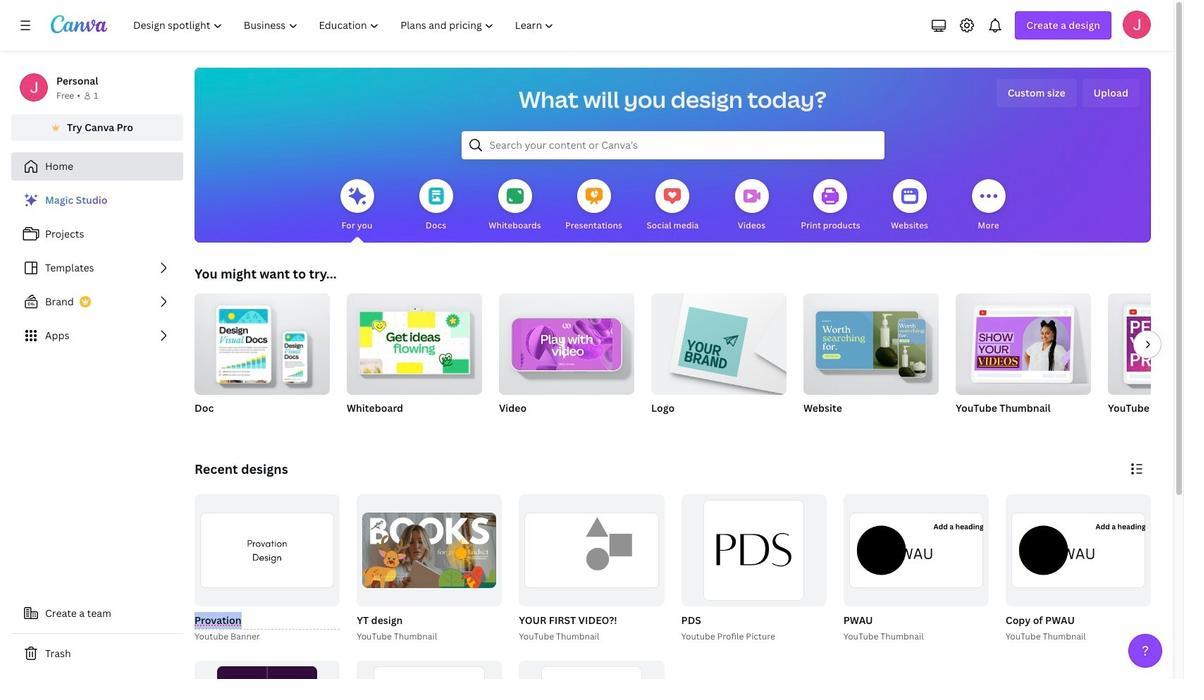 Task type: locate. For each thing, give the bounding box(es) containing it.
list
[[11, 186, 183, 350]]

None field
[[195, 612, 340, 630]]

None search field
[[462, 131, 885, 159]]

top level navigation element
[[124, 11, 567, 39]]

group
[[195, 288, 330, 433], [195, 288, 330, 395], [347, 288, 482, 433], [347, 288, 482, 395], [804, 288, 940, 433], [804, 288, 940, 395], [956, 288, 1092, 433], [956, 288, 1092, 395], [499, 293, 635, 433], [652, 293, 787, 433], [1109, 293, 1185, 433], [1109, 293, 1185, 395], [192, 494, 340, 644], [195, 494, 340, 606], [354, 494, 502, 644], [357, 494, 502, 606], [517, 494, 665, 644], [679, 494, 827, 644], [682, 494, 827, 606], [841, 494, 989, 644], [844, 494, 989, 606], [1004, 494, 1152, 644], [1006, 494, 1152, 606], [195, 661, 340, 679], [357, 661, 502, 679], [519, 661, 665, 679]]



Task type: describe. For each thing, give the bounding box(es) containing it.
Search search field
[[490, 132, 857, 159]]

james peterson image
[[1124, 11, 1152, 39]]



Task type: vqa. For each thing, say whether or not it's contained in the screenshot.
explore
no



